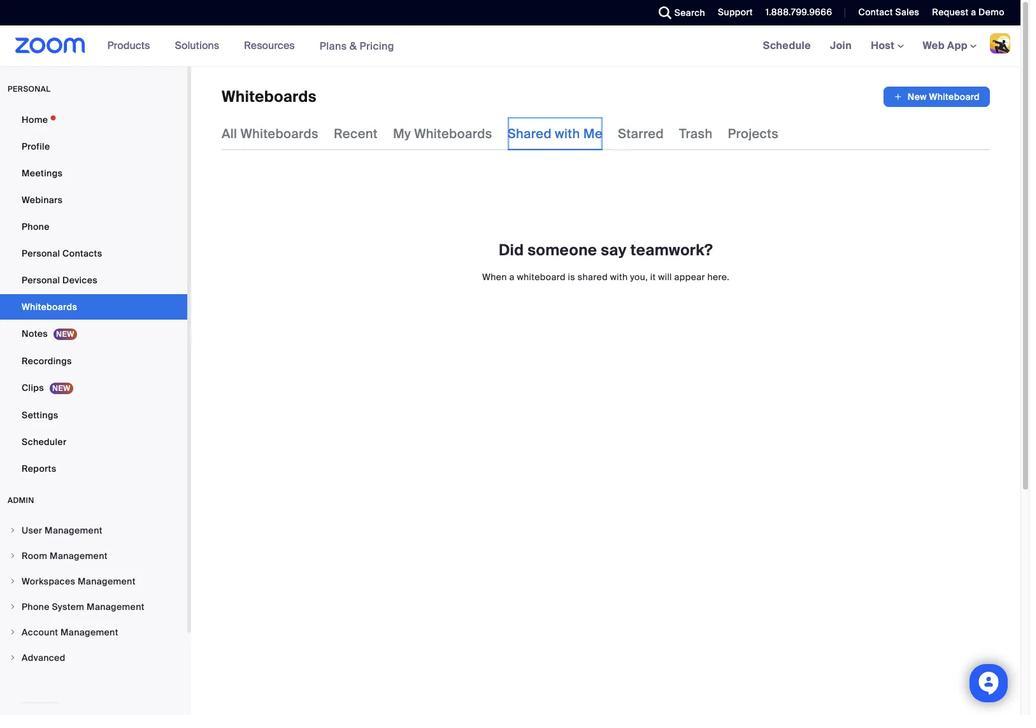 Task type: describe. For each thing, give the bounding box(es) containing it.
tabs of all whiteboard page tab list
[[222, 117, 779, 150]]

you,
[[631, 272, 648, 283]]

is
[[568, 272, 576, 283]]

pricing
[[360, 39, 395, 53]]

request
[[933, 6, 969, 18]]

schedule
[[764, 39, 812, 52]]

shared
[[578, 272, 608, 283]]

new
[[908, 91, 928, 103]]

management for room management
[[50, 551, 108, 562]]

devices
[[62, 275, 98, 286]]

web app
[[923, 39, 968, 52]]

phone system management menu item
[[0, 595, 187, 620]]

projects
[[728, 126, 779, 142]]

scheduler
[[22, 437, 67, 448]]

management inside menu item
[[87, 602, 145, 613]]

all whiteboards
[[222, 126, 319, 142]]

new whiteboard button
[[884, 87, 991, 107]]

workspaces management
[[22, 576, 136, 588]]

zoom logo image
[[15, 38, 85, 54]]

whiteboard
[[930, 91, 980, 103]]

notes
[[22, 328, 48, 340]]

phone for phone system management
[[22, 602, 50, 613]]

right image inside advanced 'menu item'
[[9, 655, 17, 662]]

search button
[[649, 0, 709, 26]]

account management
[[22, 627, 118, 639]]

advanced menu item
[[0, 646, 187, 671]]

plans
[[320, 39, 347, 53]]

management for workspaces management
[[78, 576, 136, 588]]

personal devices link
[[0, 268, 187, 293]]

reports
[[22, 463, 56, 475]]

management for user management
[[45, 525, 103, 537]]

add image
[[894, 91, 903, 103]]

someone
[[528, 240, 598, 260]]

say
[[601, 240, 627, 260]]

profile picture image
[[991, 33, 1011, 54]]

shared with me
[[508, 126, 603, 142]]

whiteboards inside 'personal menu' menu
[[22, 302, 77, 313]]

a for when
[[510, 272, 515, 283]]

join link
[[821, 26, 862, 66]]

admin
[[8, 496, 34, 506]]

personal menu menu
[[0, 107, 187, 483]]

reports link
[[0, 456, 187, 482]]

starred
[[618, 126, 664, 142]]

workspaces management menu item
[[0, 570, 187, 594]]

home link
[[0, 107, 187, 133]]

products
[[107, 39, 150, 52]]

with inside tabs of all whiteboard page tab list
[[555, 126, 581, 142]]

schedule link
[[754, 26, 821, 66]]

teamwork?
[[631, 240, 713, 260]]

banner containing products
[[0, 26, 1021, 67]]

when
[[483, 272, 507, 283]]

resources
[[244, 39, 295, 52]]

me
[[584, 126, 603, 142]]

did someone say teamwork?
[[499, 240, 713, 260]]

management for account management
[[61, 627, 118, 639]]

room management menu item
[[0, 544, 187, 569]]

scheduler link
[[0, 430, 187, 455]]

meetings link
[[0, 161, 187, 186]]

products button
[[107, 26, 156, 66]]

trash
[[680, 126, 713, 142]]

plans & pricing
[[320, 39, 395, 53]]

personal for personal contacts
[[22, 248, 60, 259]]

app
[[948, 39, 968, 52]]

right image for user management
[[9, 527, 17, 535]]

my
[[393, 126, 411, 142]]

system
[[52, 602, 84, 613]]

whiteboards link
[[0, 295, 187, 320]]

phone system management
[[22, 602, 145, 613]]

solutions button
[[175, 26, 225, 66]]



Task type: locate. For each thing, give the bounding box(es) containing it.
right image
[[9, 527, 17, 535], [9, 578, 17, 586], [9, 604, 17, 611]]

phone down webinars
[[22, 221, 50, 233]]

contact sales
[[859, 6, 920, 18]]

whiteboard
[[517, 272, 566, 283]]

0 vertical spatial phone
[[22, 221, 50, 233]]

a right "when"
[[510, 272, 515, 283]]

0 vertical spatial right image
[[9, 553, 17, 560]]

personal
[[8, 84, 51, 94]]

host button
[[872, 39, 904, 52]]

workspaces
[[22, 576, 75, 588]]

with
[[555, 126, 581, 142], [611, 272, 628, 283]]

profile link
[[0, 134, 187, 159]]

1 horizontal spatial with
[[611, 272, 628, 283]]

&
[[350, 39, 357, 53]]

right image for workspaces management
[[9, 578, 17, 586]]

2 right image from the top
[[9, 629, 17, 637]]

right image for room
[[9, 553, 17, 560]]

recent
[[334, 126, 378, 142]]

my whiteboards
[[393, 126, 493, 142]]

account
[[22, 627, 58, 639]]

personal up personal devices
[[22, 248, 60, 259]]

all
[[222, 126, 237, 142]]

product information navigation
[[98, 26, 404, 67]]

0 vertical spatial personal
[[22, 248, 60, 259]]

management
[[45, 525, 103, 537], [50, 551, 108, 562], [78, 576, 136, 588], [87, 602, 145, 613], [61, 627, 118, 639]]

right image left room
[[9, 553, 17, 560]]

0 horizontal spatial a
[[510, 272, 515, 283]]

1 vertical spatial a
[[510, 272, 515, 283]]

search
[[675, 7, 706, 18]]

profile
[[22, 141, 50, 152]]

advanced
[[22, 653, 65, 664]]

solutions
[[175, 39, 219, 52]]

right image inside phone system management menu item
[[9, 604, 17, 611]]

demo
[[979, 6, 1005, 18]]

whiteboards application
[[222, 87, 991, 107]]

right image left workspaces
[[9, 578, 17, 586]]

0 vertical spatial a
[[972, 6, 977, 18]]

1 vertical spatial phone
[[22, 602, 50, 613]]

phone
[[22, 221, 50, 233], [22, 602, 50, 613]]

whiteboards
[[222, 87, 317, 106], [241, 126, 319, 142], [414, 126, 493, 142], [22, 302, 77, 313]]

1.888.799.9666
[[766, 6, 833, 18]]

whiteboards right the 'my' on the top of page
[[414, 126, 493, 142]]

home
[[22, 114, 48, 126]]

phone inside menu item
[[22, 602, 50, 613]]

1 vertical spatial right image
[[9, 578, 17, 586]]

with left me
[[555, 126, 581, 142]]

phone up account
[[22, 602, 50, 613]]

right image inside room management menu item
[[9, 553, 17, 560]]

request a demo link
[[923, 0, 1021, 26], [933, 6, 1005, 18]]

whiteboards inside application
[[222, 87, 317, 106]]

room
[[22, 551, 47, 562]]

web app button
[[923, 39, 977, 52]]

right image for phone system management
[[9, 604, 17, 611]]

personal inside personal devices link
[[22, 275, 60, 286]]

meetings navigation
[[754, 26, 1021, 67]]

right image
[[9, 553, 17, 560], [9, 629, 17, 637], [9, 655, 17, 662]]

clips link
[[0, 375, 187, 402]]

3 right image from the top
[[9, 655, 17, 662]]

support link
[[709, 0, 757, 26], [719, 6, 753, 18]]

request a demo
[[933, 6, 1005, 18]]

right image inside account management menu item
[[9, 629, 17, 637]]

1 phone from the top
[[22, 221, 50, 233]]

notes link
[[0, 321, 187, 347]]

management up advanced 'menu item' at the left
[[61, 627, 118, 639]]

3 right image from the top
[[9, 604, 17, 611]]

appear
[[675, 272, 706, 283]]

right image left account
[[9, 629, 17, 637]]

recordings link
[[0, 349, 187, 374]]

right image left user
[[9, 527, 17, 535]]

will
[[659, 272, 672, 283]]

resources button
[[244, 26, 301, 66]]

whiteboards down personal devices
[[22, 302, 77, 313]]

did
[[499, 240, 524, 260]]

personal down personal contacts
[[22, 275, 60, 286]]

0 horizontal spatial with
[[555, 126, 581, 142]]

personal inside personal contacts "link"
[[22, 248, 60, 259]]

1 vertical spatial with
[[611, 272, 628, 283]]

right image inside workspaces management menu item
[[9, 578, 17, 586]]

phone for phone
[[22, 221, 50, 233]]

webinars
[[22, 194, 63, 206]]

1.888.799.9666 button
[[757, 0, 836, 26], [766, 6, 833, 18]]

personal devices
[[22, 275, 98, 286]]

management down room management menu item
[[78, 576, 136, 588]]

2 vertical spatial right image
[[9, 604, 17, 611]]

phone link
[[0, 214, 187, 240]]

web
[[923, 39, 945, 52]]

right image for account
[[9, 629, 17, 637]]

2 personal from the top
[[22, 275, 60, 286]]

0 vertical spatial with
[[555, 126, 581, 142]]

personal contacts link
[[0, 241, 187, 266]]

user management
[[22, 525, 103, 537]]

2 vertical spatial right image
[[9, 655, 17, 662]]

2 phone from the top
[[22, 602, 50, 613]]

host
[[872, 39, 898, 52]]

1 vertical spatial right image
[[9, 629, 17, 637]]

whiteboards right all
[[241, 126, 319, 142]]

1 right image from the top
[[9, 527, 17, 535]]

meetings
[[22, 168, 63, 179]]

room management
[[22, 551, 108, 562]]

recordings
[[22, 356, 72, 367]]

banner
[[0, 26, 1021, 67]]

management up workspaces management
[[50, 551, 108, 562]]

it
[[651, 272, 656, 283]]

0 vertical spatial right image
[[9, 527, 17, 535]]

personal for personal devices
[[22, 275, 60, 286]]

contact
[[859, 6, 894, 18]]

settings link
[[0, 403, 187, 428]]

join
[[831, 39, 852, 52]]

1 right image from the top
[[9, 553, 17, 560]]

management down workspaces management menu item
[[87, 602, 145, 613]]

support
[[719, 6, 753, 18]]

a for request
[[972, 6, 977, 18]]

whiteboards up the all whiteboards
[[222, 87, 317, 106]]

webinars link
[[0, 187, 187, 213]]

a left demo
[[972, 6, 977, 18]]

user
[[22, 525, 42, 537]]

with left you,
[[611, 272, 628, 283]]

new whiteboard
[[908, 91, 980, 103]]

phone inside 'personal menu' menu
[[22, 221, 50, 233]]

1 vertical spatial personal
[[22, 275, 60, 286]]

user management menu item
[[0, 519, 187, 543]]

contacts
[[62, 248, 102, 259]]

right image inside 'user management' menu item
[[9, 527, 17, 535]]

personal contacts
[[22, 248, 102, 259]]

here.
[[708, 272, 730, 283]]

sales
[[896, 6, 920, 18]]

when a whiteboard is shared with you, it will appear here.
[[483, 272, 730, 283]]

right image left advanced
[[9, 655, 17, 662]]

shared
[[508, 126, 552, 142]]

settings
[[22, 410, 58, 421]]

1 personal from the top
[[22, 248, 60, 259]]

management up room management
[[45, 525, 103, 537]]

a
[[972, 6, 977, 18], [510, 272, 515, 283]]

account management menu item
[[0, 621, 187, 645]]

plans & pricing link
[[320, 39, 395, 53], [320, 39, 395, 53]]

admin menu menu
[[0, 519, 187, 672]]

clips
[[22, 383, 44, 394]]

2 right image from the top
[[9, 578, 17, 586]]

1 horizontal spatial a
[[972, 6, 977, 18]]

right image left system
[[9, 604, 17, 611]]



Task type: vqa. For each thing, say whether or not it's contained in the screenshot.
Email Notification element
no



